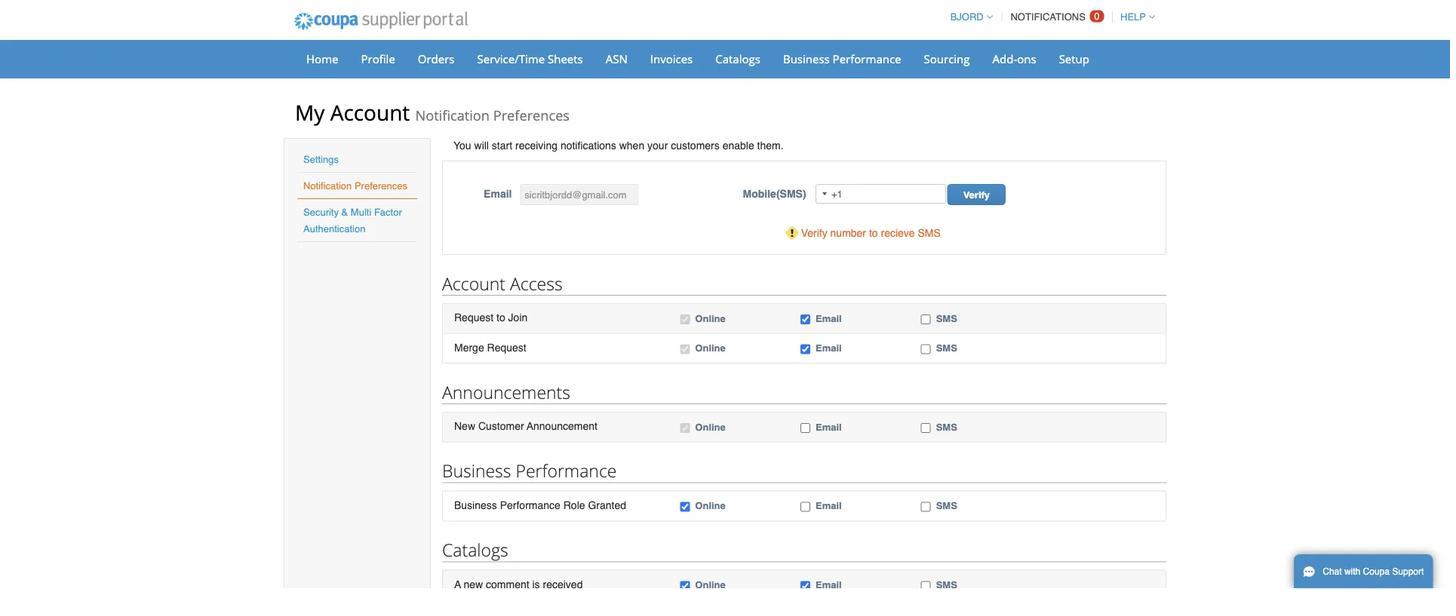 Task type: vqa. For each thing, say whether or not it's contained in the screenshot.
Setup LINK
yes



Task type: describe. For each thing, give the bounding box(es) containing it.
online for role
[[695, 501, 726, 512]]

1 vertical spatial to
[[497, 312, 506, 324]]

chat
[[1323, 567, 1343, 577]]

orders
[[418, 51, 455, 66]]

bjord link
[[944, 11, 993, 23]]

ons
[[1018, 51, 1037, 66]]

home
[[306, 51, 339, 66]]

orders link
[[408, 48, 465, 70]]

announcements
[[442, 381, 571, 404]]

setup
[[1060, 51, 1090, 66]]

2 vertical spatial performance
[[500, 500, 561, 512]]

notification preferences link
[[303, 180, 408, 191]]

merge request
[[454, 342, 527, 354]]

notifications
[[1011, 11, 1086, 23]]

customer
[[479, 421, 524, 433]]

2 vertical spatial business
[[454, 500, 497, 512]]

profile
[[361, 51, 395, 66]]

verify for verify number to recieve sms
[[801, 227, 828, 239]]

factor
[[374, 206, 402, 218]]

0 vertical spatial business performance
[[783, 51, 902, 66]]

+1 201-555-0123 text field
[[816, 184, 947, 204]]

security
[[303, 206, 339, 218]]

0 vertical spatial performance
[[833, 51, 902, 66]]

sms for announcement
[[937, 422, 958, 433]]

navigation containing notifications 0
[[944, 2, 1156, 32]]

granted
[[588, 500, 627, 512]]

my
[[295, 98, 325, 127]]

new
[[454, 421, 476, 433]]

notifications 0
[[1011, 11, 1100, 23]]

invoices link
[[641, 48, 703, 70]]

announcement
[[527, 421, 598, 433]]

security & multi factor authentication
[[303, 206, 402, 234]]

number
[[831, 227, 867, 239]]

Telephone country code field
[[817, 185, 832, 203]]

0 vertical spatial business
[[783, 51, 830, 66]]

join
[[508, 312, 528, 324]]

support
[[1393, 567, 1425, 577]]

catalogs inside catalogs link
[[716, 51, 761, 66]]

bjord
[[951, 11, 984, 23]]

security & multi factor authentication link
[[303, 206, 402, 234]]

1 vertical spatial business performance
[[442, 459, 617, 483]]

0 horizontal spatial account
[[330, 98, 410, 127]]

online for announcement
[[695, 422, 726, 433]]

your
[[648, 140, 668, 152]]

add-ons link
[[983, 48, 1047, 70]]

verify number to recieve sms
[[801, 227, 941, 239]]

customers
[[671, 140, 720, 152]]

enable
[[723, 140, 755, 152]]

role
[[564, 500, 585, 512]]

email for role
[[816, 501, 842, 512]]

verify button
[[948, 184, 1006, 205]]

2 online from the top
[[695, 343, 726, 354]]

settings link
[[303, 154, 339, 165]]

when
[[620, 140, 645, 152]]

account access
[[442, 272, 563, 295]]

telephone country code image
[[823, 192, 827, 196]]

receiving
[[516, 140, 558, 152]]

with
[[1345, 567, 1361, 577]]

sheets
[[548, 51, 583, 66]]



Task type: locate. For each thing, give the bounding box(es) containing it.
None checkbox
[[680, 315, 690, 325], [801, 315, 811, 325], [801, 424, 811, 433], [680, 503, 690, 512], [921, 503, 931, 512], [680, 581, 690, 590], [680, 315, 690, 325], [801, 315, 811, 325], [801, 424, 811, 433], [680, 503, 690, 512], [921, 503, 931, 512], [680, 581, 690, 590]]

3 online from the top
[[695, 422, 726, 433]]

0 vertical spatial preferences
[[493, 106, 570, 125]]

coupa supplier portal image
[[284, 2, 478, 40]]

add-
[[993, 51, 1018, 66]]

email for join
[[816, 313, 842, 324]]

request
[[454, 312, 494, 324], [487, 342, 527, 354]]

preferences up receiving
[[493, 106, 570, 125]]

0 vertical spatial account
[[330, 98, 410, 127]]

None checkbox
[[921, 315, 931, 325], [680, 345, 690, 354], [801, 345, 811, 354], [921, 345, 931, 354], [680, 424, 690, 433], [921, 424, 931, 433], [801, 503, 811, 512], [801, 581, 811, 590], [921, 581, 931, 590], [921, 315, 931, 325], [680, 345, 690, 354], [801, 345, 811, 354], [921, 345, 931, 354], [680, 424, 690, 433], [921, 424, 931, 433], [801, 503, 811, 512], [801, 581, 811, 590], [921, 581, 931, 590]]

business
[[783, 51, 830, 66], [442, 459, 511, 483], [454, 500, 497, 512]]

online for join
[[695, 313, 726, 324]]

will
[[474, 140, 489, 152]]

email for announcement
[[816, 422, 842, 433]]

&
[[342, 206, 348, 218]]

asn link
[[596, 48, 638, 70]]

start
[[492, 140, 513, 152]]

navigation
[[944, 2, 1156, 32]]

1 horizontal spatial preferences
[[493, 106, 570, 125]]

notification inside my account notification preferences
[[416, 106, 490, 125]]

1 horizontal spatial catalogs
[[716, 51, 761, 66]]

to
[[870, 227, 878, 239], [497, 312, 506, 324]]

0 horizontal spatial catalogs
[[442, 538, 509, 562]]

to left join
[[497, 312, 506, 324]]

access
[[510, 272, 563, 295]]

multi
[[351, 206, 372, 218]]

0 vertical spatial notification
[[416, 106, 490, 125]]

request up merge
[[454, 312, 494, 324]]

you will start receiving notifications when your customers enable them.
[[454, 140, 784, 152]]

merge
[[454, 342, 484, 354]]

chat with coupa support
[[1323, 567, 1425, 577]]

0 vertical spatial request
[[454, 312, 494, 324]]

performance
[[833, 51, 902, 66], [516, 459, 617, 483], [500, 500, 561, 512]]

business performance role granted
[[454, 500, 627, 512]]

invoices
[[651, 51, 693, 66]]

notification down settings link
[[303, 180, 352, 191]]

catalogs link
[[706, 48, 771, 70]]

1 vertical spatial account
[[442, 272, 506, 295]]

asn
[[606, 51, 628, 66]]

verify inside button
[[964, 189, 990, 201]]

1 horizontal spatial business performance
[[783, 51, 902, 66]]

1 vertical spatial preferences
[[355, 180, 408, 191]]

1 horizontal spatial notification
[[416, 106, 490, 125]]

help link
[[1114, 11, 1156, 23]]

sourcing
[[924, 51, 970, 66]]

notification preferences
[[303, 180, 408, 191]]

catalogs
[[716, 51, 761, 66], [442, 538, 509, 562]]

1 vertical spatial request
[[487, 342, 527, 354]]

verify
[[964, 189, 990, 201], [801, 227, 828, 239]]

1 horizontal spatial verify
[[964, 189, 990, 201]]

1 vertical spatial verify
[[801, 227, 828, 239]]

0 horizontal spatial verify
[[801, 227, 828, 239]]

my account notification preferences
[[295, 98, 570, 127]]

notification up the you on the left of page
[[416, 106, 490, 125]]

online
[[695, 313, 726, 324], [695, 343, 726, 354], [695, 422, 726, 433], [695, 501, 726, 512]]

coupa
[[1364, 567, 1390, 577]]

1 online from the top
[[695, 313, 726, 324]]

0 vertical spatial verify
[[964, 189, 990, 201]]

0
[[1095, 11, 1100, 22]]

you
[[454, 140, 472, 152]]

0 horizontal spatial notification
[[303, 180, 352, 191]]

verify for verify
[[964, 189, 990, 201]]

sms for role
[[937, 501, 958, 512]]

1 vertical spatial catalogs
[[442, 538, 509, 562]]

notifications
[[561, 140, 617, 152]]

account down profile link
[[330, 98, 410, 127]]

service/time sheets
[[477, 51, 583, 66]]

home link
[[297, 48, 348, 70]]

service/time
[[477, 51, 545, 66]]

business performance link
[[774, 48, 912, 70]]

0 horizontal spatial preferences
[[355, 180, 408, 191]]

them.
[[758, 140, 784, 152]]

0 horizontal spatial to
[[497, 312, 506, 324]]

settings
[[303, 154, 339, 165]]

1 vertical spatial performance
[[516, 459, 617, 483]]

to left recieve
[[870, 227, 878, 239]]

preferences inside my account notification preferences
[[493, 106, 570, 125]]

notification
[[416, 106, 490, 125], [303, 180, 352, 191]]

1 vertical spatial business
[[442, 459, 511, 483]]

email
[[484, 188, 512, 200], [816, 313, 842, 324], [816, 343, 842, 354], [816, 422, 842, 433], [816, 501, 842, 512]]

0 horizontal spatial business performance
[[442, 459, 617, 483]]

new customer announcement
[[454, 421, 598, 433]]

sourcing link
[[915, 48, 980, 70]]

request down join
[[487, 342, 527, 354]]

profile link
[[351, 48, 405, 70]]

help
[[1121, 11, 1147, 23]]

1 horizontal spatial to
[[870, 227, 878, 239]]

mobile(sms)
[[743, 188, 807, 200]]

sms
[[918, 227, 941, 239], [937, 313, 958, 324], [937, 343, 958, 354], [937, 422, 958, 433], [937, 501, 958, 512]]

0 vertical spatial to
[[870, 227, 878, 239]]

add-ons
[[993, 51, 1037, 66]]

recieve
[[881, 227, 915, 239]]

1 horizontal spatial account
[[442, 272, 506, 295]]

account
[[330, 98, 410, 127], [442, 272, 506, 295]]

0 vertical spatial catalogs
[[716, 51, 761, 66]]

service/time sheets link
[[468, 48, 593, 70]]

account up request to join
[[442, 272, 506, 295]]

1 vertical spatial notification
[[303, 180, 352, 191]]

authentication
[[303, 223, 366, 234]]

None text field
[[520, 184, 639, 205]]

4 online from the top
[[695, 501, 726, 512]]

preferences up factor
[[355, 180, 408, 191]]

business performance
[[783, 51, 902, 66], [442, 459, 617, 483]]

setup link
[[1050, 48, 1100, 70]]

sms for join
[[937, 313, 958, 324]]

request to join
[[454, 312, 528, 324]]

preferences
[[493, 106, 570, 125], [355, 180, 408, 191]]

chat with coupa support button
[[1295, 555, 1434, 590]]



